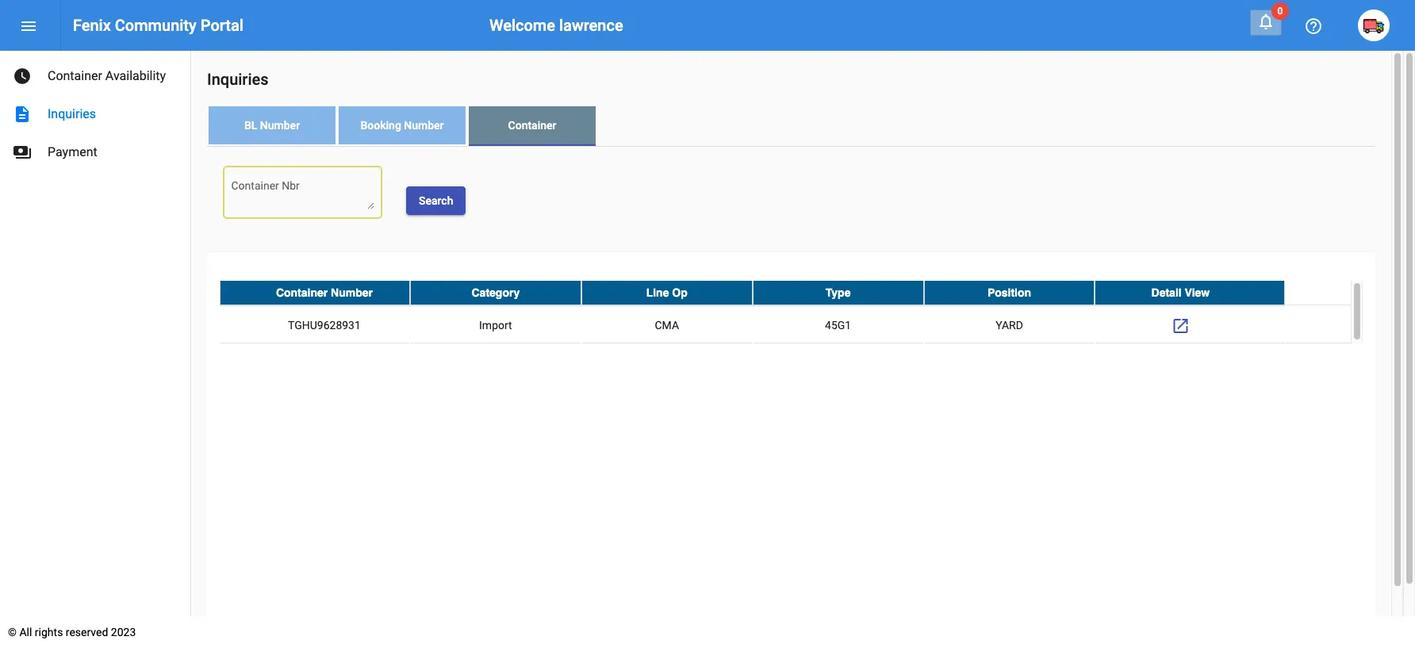 Task type: describe. For each thing, give the bounding box(es) containing it.
bl number
[[244, 119, 300, 132]]

yard
[[996, 319, 1023, 331]]

position column header
[[924, 281, 1095, 304]]

open_in_new row
[[220, 305, 1351, 345]]

open_in_new button
[[1165, 309, 1197, 341]]

no color image containing watch_later
[[13, 67, 32, 86]]

open_in_new grid
[[220, 281, 1363, 345]]

category column header
[[410, 281, 581, 304]]

notifications_none
[[1257, 12, 1276, 31]]

category
[[472, 286, 520, 299]]

©
[[8, 626, 17, 639]]

booking
[[361, 119, 401, 132]]

line op column header
[[581, 281, 753, 304]]

search button
[[406, 186, 466, 215]]

position
[[988, 286, 1031, 299]]

no color image inside notifications_none popup button
[[1257, 12, 1276, 31]]

menu
[[19, 17, 38, 36]]

container number column header
[[220, 281, 410, 304]]

no color image containing payments
[[13, 143, 32, 162]]

welcome
[[489, 16, 555, 35]]

booking number
[[361, 119, 444, 132]]

description
[[13, 105, 32, 124]]

bl number tab panel
[[207, 147, 1376, 648]]

fenix community portal
[[73, 16, 243, 35]]

detail view column header
[[1095, 281, 1285, 304]]

open_in_new
[[1171, 317, 1190, 336]]

menu button
[[13, 10, 44, 41]]

reserved
[[66, 626, 108, 639]]

tghu9628931
[[288, 319, 361, 331]]

row containing container number
[[220, 281, 1351, 305]]

watch_later
[[13, 67, 32, 86]]

booking number tab panel
[[207, 147, 1376, 648]]

no color image inside help_outline popup button
[[1304, 17, 1323, 36]]

community
[[115, 16, 197, 35]]

type column header
[[753, 281, 924, 304]]

inquiries inside navigation
[[48, 106, 96, 121]]

notifications_none button
[[1250, 10, 1282, 36]]

navigation containing watch_later
[[0, 51, 190, 171]]



Task type: vqa. For each thing, say whether or not it's contained in the screenshot.


Task type: locate. For each thing, give the bounding box(es) containing it.
cma
[[655, 319, 679, 331]]

number right 'bl'
[[260, 119, 300, 132]]

no color image inside menu button
[[19, 17, 38, 36]]

no color image containing help_outline
[[1304, 17, 1323, 36]]

0 horizontal spatial number
[[260, 119, 300, 132]]

no color image up description
[[13, 67, 32, 86]]

container
[[48, 68, 102, 83], [508, 119, 556, 132], [276, 286, 328, 299]]

container for container number
[[276, 286, 328, 299]]

container number
[[276, 286, 373, 299]]

2 vertical spatial container
[[276, 286, 328, 299]]

no color image containing description
[[13, 105, 32, 124]]

detail
[[1152, 286, 1182, 299]]

fenix
[[73, 16, 111, 35]]

help_outline button
[[1298, 10, 1330, 41]]

45g1
[[825, 319, 851, 331]]

no color image down watch_later
[[13, 105, 32, 124]]

no color image up watch_later
[[19, 17, 38, 36]]

0 vertical spatial container
[[48, 68, 102, 83]]

row
[[220, 281, 1351, 305]]

1 vertical spatial container
[[508, 119, 556, 132]]

container inside column header
[[276, 286, 328, 299]]

no color image containing notifications_none
[[1257, 12, 1276, 31]]

inquiries up 'bl'
[[207, 70, 269, 89]]

view
[[1185, 286, 1210, 299]]

1 horizontal spatial number
[[331, 286, 373, 299]]

no color image containing menu
[[19, 17, 38, 36]]

1 horizontal spatial container
[[276, 286, 328, 299]]

no color image
[[1257, 12, 1276, 31], [19, 17, 38, 36], [1304, 17, 1323, 36], [13, 67, 32, 86], [13, 105, 32, 124], [13, 143, 32, 162]]

number for container number
[[331, 286, 373, 299]]

number for bl number
[[260, 119, 300, 132]]

no color image right notifications_none popup button
[[1304, 17, 1323, 36]]

bl
[[244, 119, 257, 132]]

payment
[[48, 144, 97, 159]]

number inside container number column header
[[331, 286, 373, 299]]

None text field
[[231, 181, 374, 209]]

detail view
[[1152, 286, 1210, 299]]

container for container
[[508, 119, 556, 132]]

number for booking number
[[404, 119, 444, 132]]

container for container availability
[[48, 68, 102, 83]]

help_outline
[[1304, 17, 1323, 36]]

inquiries
[[207, 70, 269, 89], [48, 106, 96, 121]]

2 horizontal spatial number
[[404, 119, 444, 132]]

line
[[646, 286, 669, 299]]

0 horizontal spatial inquiries
[[48, 106, 96, 121]]

availability
[[105, 68, 166, 83]]

search
[[419, 194, 453, 207]]

rights
[[35, 626, 63, 639]]

import
[[479, 319, 512, 331]]

container inside navigation
[[48, 68, 102, 83]]

navigation
[[0, 51, 190, 171]]

2 horizontal spatial container
[[508, 119, 556, 132]]

no color image left help_outline popup button
[[1257, 12, 1276, 31]]

no color image
[[1171, 317, 1190, 336]]

0 horizontal spatial container
[[48, 68, 102, 83]]

type
[[826, 286, 851, 299]]

op
[[672, 286, 688, 299]]

line op
[[646, 286, 688, 299]]

2023
[[111, 626, 136, 639]]

lawrence
[[559, 16, 623, 35]]

container availability
[[48, 68, 166, 83]]

© all rights reserved 2023
[[8, 626, 136, 639]]

1 horizontal spatial inquiries
[[207, 70, 269, 89]]

number right booking
[[404, 119, 444, 132]]

number up tghu9628931 at the left of the page
[[331, 286, 373, 299]]

number
[[260, 119, 300, 132], [404, 119, 444, 132], [331, 286, 373, 299]]

inquiries up payment
[[48, 106, 96, 121]]

1 vertical spatial inquiries
[[48, 106, 96, 121]]

payments
[[13, 143, 32, 162]]

welcome lawrence
[[489, 16, 623, 35]]

portal
[[200, 16, 243, 35]]

all
[[19, 626, 32, 639]]

0 vertical spatial inquiries
[[207, 70, 269, 89]]

no color image down description
[[13, 143, 32, 162]]



